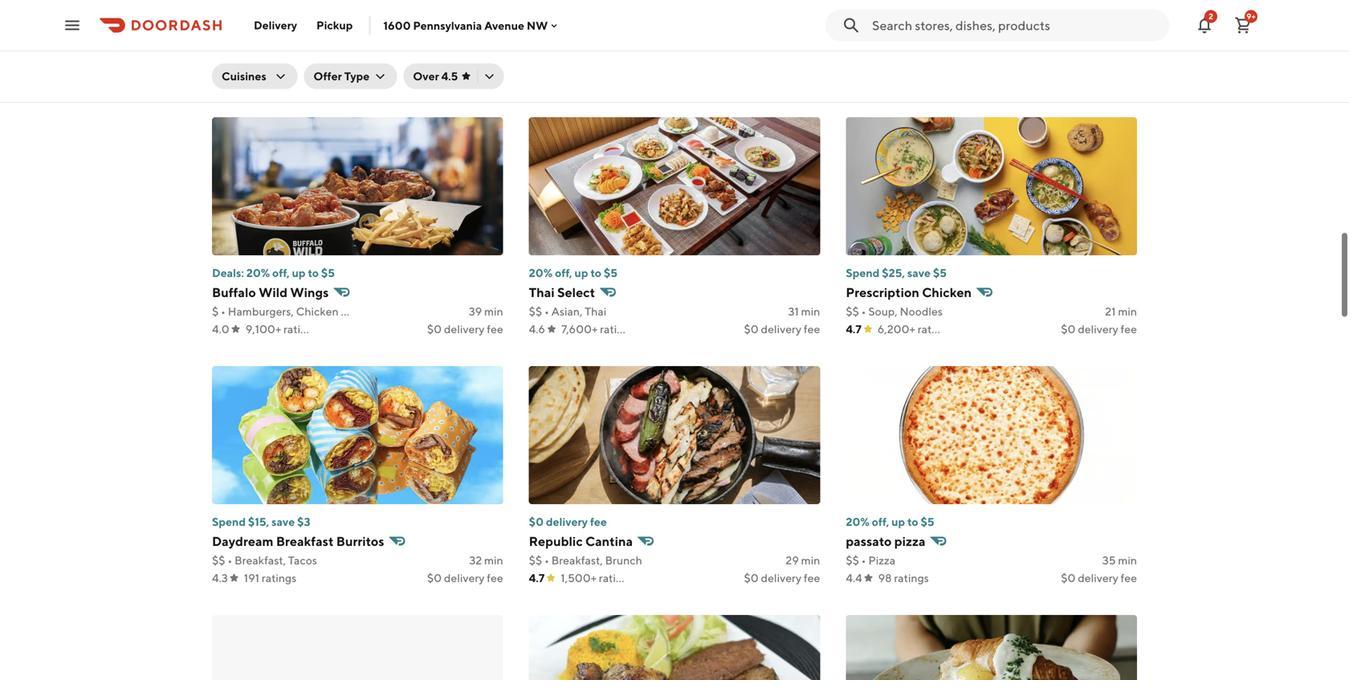 Task type: locate. For each thing, give the bounding box(es) containing it.
1 vertical spatial $
[[212, 305, 219, 318]]

1 breakfast, from the left
[[235, 554, 286, 567]]

spend up "daydream"
[[212, 515, 246, 529]]

cantina
[[586, 534, 633, 549]]

0 horizontal spatial 4.4
[[212, 74, 228, 87]]

1,500+ ratings
[[561, 572, 634, 585]]

off, up peruvian
[[907, 17, 924, 31]]

pizza
[[307, 36, 339, 51], [585, 36, 617, 51], [869, 554, 896, 567]]

notification bell image
[[1196, 16, 1215, 35]]

98
[[879, 572, 892, 585]]

$0 delivery fee down "31" at the right top
[[745, 323, 821, 336]]

25 min
[[469, 56, 504, 69]]

breakfast, up 1,500+
[[552, 554, 603, 567]]

2 vertical spatial spend
[[212, 515, 246, 529]]

min right "29"
[[802, 554, 821, 567]]

min right "31" at the right top
[[802, 305, 821, 318]]

ratings for wild
[[284, 323, 319, 336]]

• left pizza,
[[221, 56, 226, 69]]

chicken up noodles
[[923, 285, 972, 300]]

asian,
[[552, 305, 583, 318]]

delivery
[[254, 18, 297, 32]]

off, up manny
[[238, 17, 255, 31]]

$$ for daydream
[[212, 554, 225, 567]]

deals: 20% off, up to $5 up peruvian
[[846, 17, 969, 31]]

$$ left soup,
[[846, 305, 860, 318]]

min right 39
[[485, 305, 504, 318]]

ratings down '$ • hamburgers, chicken wings'
[[284, 323, 319, 336]]

0 horizontal spatial spend $25, save $5
[[529, 17, 630, 31]]

• for manny
[[221, 56, 226, 69]]

1 vertical spatial deals: 20% off, up to $5
[[212, 266, 335, 280]]

wiseguy pizza
[[529, 36, 617, 51]]

delivery down '35'
[[1079, 572, 1119, 585]]

1 vertical spatial 4.7
[[529, 572, 545, 585]]

fee
[[487, 74, 504, 87], [487, 323, 504, 336], [804, 323, 821, 336], [1121, 323, 1138, 336], [590, 515, 607, 529], [487, 572, 504, 585], [804, 572, 821, 585], [1121, 572, 1138, 585]]

1 vertical spatial spend
[[846, 266, 880, 280]]

0 horizontal spatial breakfast,
[[235, 554, 286, 567]]

spend $25, save $5 up the wiseguy pizza
[[529, 17, 630, 31]]

2 breakfast, from the left
[[552, 554, 603, 567]]

$5 up the wiseguy pizza
[[617, 17, 630, 31]]

0 horizontal spatial 20% off, up to $5
[[212, 17, 301, 31]]

delivery down "29"
[[761, 572, 802, 585]]

to up pizza
[[908, 515, 919, 529]]

0 vertical spatial spend $25, save $5
[[529, 17, 630, 31]]

2 $ from the top
[[212, 305, 219, 318]]

9,100+
[[246, 323, 281, 336]]

pizza up 98
[[869, 554, 896, 567]]

$0 delivery fee down 32
[[427, 572, 504, 585]]

$
[[212, 56, 219, 69], [212, 305, 219, 318]]

2 vertical spatial 20% off, up to $5
[[846, 515, 935, 529]]

$0 delivery fee for manny & olga's pizza
[[427, 74, 504, 87]]

9,100+ ratings
[[246, 323, 319, 336]]

min right '25' on the left top of the page
[[485, 56, 504, 69]]

$5 up pizza
[[921, 515, 935, 529]]

wings
[[290, 285, 329, 300], [341, 305, 374, 318]]

39
[[469, 305, 482, 318]]

• up 4.3
[[228, 554, 232, 567]]

$25, for prescription
[[882, 266, 906, 280]]

0 vertical spatial deals:
[[846, 17, 878, 31]]

up up pizza
[[892, 515, 906, 529]]

fee down the 35 min
[[1121, 572, 1138, 585]]

20% up manny
[[212, 17, 236, 31]]

fee down 21 min
[[1121, 323, 1138, 336]]

$ down manny
[[212, 56, 219, 69]]

2 horizontal spatial 20% off, up to $5
[[846, 515, 935, 529]]

wild
[[259, 285, 288, 300]]

off, up passato pizza at bottom
[[872, 515, 890, 529]]

$25, up prescription
[[882, 266, 906, 280]]

$$ down republic
[[529, 554, 543, 567]]

min right '35'
[[1119, 554, 1138, 567]]

prescription
[[846, 285, 920, 300]]

$0 delivery fee down '25' on the left top of the page
[[427, 74, 504, 87]]

up
[[258, 17, 271, 31], [926, 17, 940, 31], [292, 266, 306, 280], [575, 266, 589, 280], [892, 515, 906, 529]]

calzones
[[260, 56, 307, 69]]

0 horizontal spatial wings
[[290, 285, 329, 300]]

ratings for pizza
[[895, 572, 930, 585]]

save up prescription chicken
[[908, 266, 931, 280]]

20% up 'buffalo wild wings'
[[246, 266, 270, 280]]

2 vertical spatial save
[[272, 515, 295, 529]]

191
[[244, 572, 260, 585]]

2 horizontal spatial spend
[[846, 266, 880, 280]]

0 vertical spatial wings
[[290, 285, 329, 300]]

up for passato pizza
[[892, 515, 906, 529]]

• down passato
[[862, 554, 867, 567]]

20% off, up to $5 up select
[[529, 266, 618, 280]]

• for daydream
[[228, 554, 232, 567]]

20% up passato
[[846, 515, 870, 529]]

ratings right 98
[[895, 572, 930, 585]]

manny
[[212, 36, 253, 51]]

1 items, open order cart image
[[1234, 16, 1254, 35]]

offer
[[314, 70, 342, 83]]

delivery button
[[244, 12, 307, 38]]

$0 delivery fee down '35'
[[1062, 572, 1138, 585]]

soup,
[[869, 305, 898, 318]]

2 horizontal spatial save
[[908, 266, 931, 280]]

thai up 7,600+ ratings
[[585, 305, 607, 318]]

0 vertical spatial deals: 20% off, up to $5
[[846, 17, 969, 31]]

fee down 31 min
[[804, 323, 821, 336]]

25
[[469, 56, 482, 69]]

4.4 for passato pizza
[[846, 572, 863, 585]]

0 vertical spatial thai
[[529, 285, 555, 300]]

1 horizontal spatial 4.7
[[846, 323, 862, 336]]

spend $25, save $5
[[529, 17, 630, 31], [846, 266, 947, 280]]

4.4 down $$ • pizza
[[846, 572, 863, 585]]

spend up prescription
[[846, 266, 880, 280]]

poyoteca
[[846, 36, 903, 51]]

0 vertical spatial 20% off, up to $5
[[212, 17, 301, 31]]

republic
[[529, 534, 583, 549]]

over
[[413, 70, 439, 83]]

0 vertical spatial 4.4
[[212, 74, 228, 87]]

4.4 down pizza,
[[212, 74, 228, 87]]

20% up poyoteca
[[881, 17, 904, 31]]

up up select
[[575, 266, 589, 280]]

delivery down '25' on the left top of the page
[[444, 74, 485, 87]]

ratings down noodles
[[918, 323, 953, 336]]

1 vertical spatial $25,
[[882, 266, 906, 280]]

fee for thai select
[[804, 323, 821, 336]]

$0 for thai select
[[745, 323, 759, 336]]

spend for prescription chicken
[[846, 266, 880, 280]]

deals: 20% off, up to $5
[[846, 17, 969, 31], [212, 266, 335, 280]]

1 horizontal spatial 4.4
[[846, 572, 863, 585]]

ratings for &
[[283, 74, 317, 87]]

1 vertical spatial 4.4
[[846, 572, 863, 585]]

$5
[[287, 17, 301, 31], [617, 17, 630, 31], [956, 17, 969, 31], [321, 266, 335, 280], [604, 266, 618, 280], [934, 266, 947, 280], [921, 515, 935, 529]]

pizza down pickup
[[307, 36, 339, 51]]

delivery for prescription chicken
[[1079, 323, 1119, 336]]

4,100+ ratings
[[245, 74, 317, 87]]

deals: up poyoteca
[[846, 17, 878, 31]]

up for manny & olga's pizza
[[258, 17, 271, 31]]

20% off, up to $5
[[212, 17, 301, 31], [529, 266, 618, 280], [846, 515, 935, 529]]

off, for passato pizza
[[872, 515, 890, 529]]

thai
[[529, 285, 555, 300], [585, 305, 607, 318]]

1 horizontal spatial save
[[591, 17, 614, 31]]

tacos
[[288, 554, 317, 567]]

20% up thai select
[[529, 266, 553, 280]]

offer type
[[314, 70, 370, 83]]

0 horizontal spatial spend
[[212, 515, 246, 529]]

1600
[[384, 19, 411, 32]]

1 vertical spatial spend $25, save $5
[[846, 266, 947, 280]]

1 horizontal spatial pizza
[[585, 36, 617, 51]]

$$ • soup, noodles
[[846, 305, 943, 318]]

$25, up the wiseguy pizza
[[565, 17, 588, 31]]

open menu image
[[63, 16, 82, 35]]

20% off, up to $5 up &
[[212, 17, 301, 31]]

1 vertical spatial wings
[[341, 305, 374, 318]]

save for chicken
[[908, 266, 931, 280]]

prescription chicken
[[846, 285, 972, 300]]

to up select
[[591, 266, 602, 280]]

to up '$ • hamburgers, chicken wings'
[[308, 266, 319, 280]]

1 horizontal spatial 20% off, up to $5
[[529, 266, 618, 280]]

fee down 32 min
[[487, 572, 504, 585]]

0 horizontal spatial 4.7
[[529, 572, 545, 585]]

0 horizontal spatial deals: 20% off, up to $5
[[212, 266, 335, 280]]

fee down the 25 min on the left top of page
[[487, 74, 504, 87]]

$$ for passato
[[846, 554, 860, 567]]

2 horizontal spatial pizza
[[869, 554, 896, 567]]

fee down 39 min
[[487, 323, 504, 336]]

20% for manny & olga's pizza
[[212, 17, 236, 31]]

$0 delivery fee down "29"
[[745, 572, 821, 585]]

ratings down calzones in the top left of the page
[[283, 74, 317, 87]]

peruvian
[[905, 36, 958, 51]]

to up peruvian
[[942, 17, 953, 31]]

breakfast, up 191
[[235, 554, 286, 567]]

0 horizontal spatial chicken
[[296, 305, 339, 318]]

deals: for buffalo wild wings
[[212, 266, 244, 280]]

0 horizontal spatial $25,
[[565, 17, 588, 31]]

off, up thai select
[[555, 266, 573, 280]]

1 vertical spatial 20% off, up to $5
[[529, 266, 618, 280]]

1 vertical spatial save
[[908, 266, 931, 280]]

$$ down passato
[[846, 554, 860, 567]]

6,200+ ratings
[[878, 323, 953, 336]]

1 horizontal spatial breakfast,
[[552, 554, 603, 567]]

4.7
[[846, 323, 862, 336], [529, 572, 545, 585]]

1 vertical spatial thai
[[585, 305, 607, 318]]

min right 21
[[1119, 305, 1138, 318]]

over 4.5
[[413, 70, 458, 83]]

1 horizontal spatial deals: 20% off, up to $5
[[846, 17, 969, 31]]

ratings right 7,600+
[[600, 323, 635, 336]]

$$ for prescription
[[846, 305, 860, 318]]

0 vertical spatial $
[[212, 56, 219, 69]]

delivery down "31" at the right top
[[761, 323, 802, 336]]

thai up asian,
[[529, 285, 555, 300]]

ratings for select
[[600, 323, 635, 336]]

1 $ from the top
[[212, 56, 219, 69]]

0 vertical spatial 4.7
[[846, 323, 862, 336]]

deals: for poyoteca peruvian rotisserie (chicken rico)
[[846, 17, 878, 31]]

$0 delivery fee down 21
[[1062, 323, 1138, 336]]

to for thai select
[[591, 266, 602, 280]]

deals: up buffalo on the top
[[212, 266, 244, 280]]

$$ for thai
[[529, 305, 543, 318]]

$0 delivery fee for thai select
[[745, 323, 821, 336]]

save
[[591, 17, 614, 31], [908, 266, 931, 280], [272, 515, 295, 529]]

ratings for cantina
[[599, 572, 634, 585]]

deals: 20% off, up to $5 up wild
[[212, 266, 335, 280]]

• down republic
[[545, 554, 550, 567]]

4,100+
[[245, 74, 280, 87]]

1 horizontal spatial spend
[[529, 17, 563, 31]]

• for prescription
[[862, 305, 867, 318]]

$0 delivery fee up republic
[[529, 515, 607, 529]]

$ up 4.0
[[212, 305, 219, 318]]

spend $25, save $5 up prescription chicken
[[846, 266, 947, 280]]

delivery for daydream breakfast burritos
[[444, 572, 485, 585]]

up for thai select
[[575, 266, 589, 280]]

offer type button
[[304, 63, 397, 89]]

save up the wiseguy pizza
[[591, 17, 614, 31]]

$$ up 4.6
[[529, 305, 543, 318]]

1 horizontal spatial $25,
[[882, 266, 906, 280]]

$$ up 4.3
[[212, 554, 225, 567]]

$$ • pizza
[[846, 554, 896, 567]]

0 vertical spatial spend
[[529, 17, 563, 31]]

$0 delivery fee for daydream breakfast burritos
[[427, 572, 504, 585]]

deals: 20% off, up to $5 for peruvian
[[846, 17, 969, 31]]

20% off, up to $5 for &
[[212, 17, 301, 31]]

chicken up 9,100+ ratings
[[296, 305, 339, 318]]

spend up wiseguy
[[529, 17, 563, 31]]

$15,
[[248, 515, 269, 529]]

0 horizontal spatial save
[[272, 515, 295, 529]]

min
[[485, 56, 504, 69], [485, 305, 504, 318], [802, 305, 821, 318], [1119, 305, 1138, 318], [485, 554, 504, 567], [802, 554, 821, 567], [1119, 554, 1138, 567]]

delivery down 39
[[444, 323, 485, 336]]

$0 delivery fee
[[427, 74, 504, 87], [427, 323, 504, 336], [745, 323, 821, 336], [1062, 323, 1138, 336], [529, 515, 607, 529], [427, 572, 504, 585], [745, 572, 821, 585], [1062, 572, 1138, 585]]

ratings down $$ • breakfast, tacos
[[262, 572, 297, 585]]

$5 up poyoteca peruvian rotisserie (chicken rico)
[[956, 17, 969, 31]]

$25,
[[565, 17, 588, 31], [882, 266, 906, 280]]

$ • pizza, calzones
[[212, 56, 307, 69]]

off, up wild
[[272, 266, 290, 280]]

0 horizontal spatial thai
[[529, 285, 555, 300]]

0 vertical spatial $25,
[[565, 17, 588, 31]]

1,500+
[[561, 572, 597, 585]]

$0 delivery fee down 39
[[427, 323, 504, 336]]

delivery down 21
[[1079, 323, 1119, 336]]

min right 32
[[485, 554, 504, 567]]

0 horizontal spatial deals:
[[212, 266, 244, 280]]

20% off, up to $5 up passato pizza at bottom
[[846, 515, 935, 529]]

$0 for manny & olga's pizza
[[427, 74, 442, 87]]

31
[[789, 305, 799, 318]]

1 horizontal spatial chicken
[[923, 285, 972, 300]]

1 horizontal spatial deals:
[[846, 17, 878, 31]]

off, for thai select
[[555, 266, 573, 280]]

4.7 for republic cantina
[[529, 572, 545, 585]]

• left soup,
[[862, 305, 867, 318]]

20% for passato pizza
[[846, 515, 870, 529]]

• up 4.0
[[221, 305, 226, 318]]

up up &
[[258, 17, 271, 31]]

1 vertical spatial deals:
[[212, 266, 244, 280]]

ratings
[[283, 74, 317, 87], [284, 323, 319, 336], [600, 323, 635, 336], [918, 323, 953, 336], [262, 572, 297, 585], [599, 572, 634, 585], [895, 572, 930, 585]]

save left '$3'
[[272, 515, 295, 529]]

$0 for prescription chicken
[[1062, 323, 1076, 336]]

4.4
[[212, 74, 228, 87], [846, 572, 863, 585]]

breakfast,
[[235, 554, 286, 567], [552, 554, 603, 567]]

0 vertical spatial save
[[591, 17, 614, 31]]

20% off, up to $5 for pizza
[[846, 515, 935, 529]]

delivery down 32
[[444, 572, 485, 585]]

$0 for buffalo wild wings
[[427, 323, 442, 336]]

29
[[786, 554, 799, 567]]

fee for daydream breakfast burritos
[[487, 572, 504, 585]]

delivery for republic cantina
[[761, 572, 802, 585]]

over 4.5 button
[[404, 63, 504, 89]]

$0 for republic cantina
[[745, 572, 759, 585]]

1 horizontal spatial spend $25, save $5
[[846, 266, 947, 280]]



Task type: describe. For each thing, give the bounding box(es) containing it.
avenue
[[485, 19, 525, 32]]

min for passato pizza
[[1119, 554, 1138, 567]]

min for manny & olga's pizza
[[485, 56, 504, 69]]

passato pizza
[[846, 534, 926, 549]]

breakfast, for republic
[[552, 554, 603, 567]]

35
[[1103, 554, 1117, 567]]

fee for manny & olga's pizza
[[487, 74, 504, 87]]

7,600+ ratings
[[562, 323, 635, 336]]

$0 for daydream breakfast burritos
[[427, 572, 442, 585]]

ratings for breakfast
[[262, 572, 297, 585]]

daydream
[[212, 534, 274, 549]]

spend $25, save $5 for wiseguy
[[529, 17, 630, 31]]

min for thai select
[[802, 305, 821, 318]]

$ • hamburgers, chicken wings
[[212, 305, 374, 318]]

• for republic
[[545, 554, 550, 567]]

thai select
[[529, 285, 595, 300]]

35 min
[[1103, 554, 1138, 567]]

Store search: begin typing to search for stores available on DoorDash text field
[[873, 16, 1160, 34]]

1600 pennsylvania avenue nw button
[[384, 19, 561, 32]]

poyoteca peruvian rotisserie (chicken rico)
[[846, 36, 1112, 51]]

delivery for passato pizza
[[1079, 572, 1119, 585]]

delivery for manny & olga's pizza
[[444, 74, 485, 87]]

fee for buffalo wild wings
[[487, 323, 504, 336]]

$0 delivery fee for prescription chicken
[[1062, 323, 1138, 336]]

0 horizontal spatial pizza
[[307, 36, 339, 51]]

29 min
[[786, 554, 821, 567]]

daydream breakfast burritos
[[212, 534, 385, 549]]

pizza
[[895, 534, 926, 549]]

save for pizza
[[591, 17, 614, 31]]

pickup button
[[307, 12, 363, 38]]

• for passato
[[862, 554, 867, 567]]

9+ button
[[1228, 9, 1260, 41]]

pickup
[[317, 18, 353, 32]]

98 ratings
[[879, 572, 930, 585]]

20% for thai select
[[529, 266, 553, 280]]

$ for buffalo wild wings
[[212, 305, 219, 318]]

ratings for chicken
[[918, 323, 953, 336]]

fee for republic cantina
[[804, 572, 821, 585]]

rico)
[[1081, 36, 1112, 51]]

4.0
[[212, 323, 230, 336]]

type
[[344, 70, 370, 83]]

4.5
[[442, 70, 458, 83]]

$0 delivery fee for republic cantina
[[745, 572, 821, 585]]

6,200+
[[878, 323, 916, 336]]

olga's
[[267, 36, 304, 51]]

4.4 for manny & olga's pizza
[[212, 74, 228, 87]]

breakfast, for daydream
[[235, 554, 286, 567]]

fee up cantina
[[590, 515, 607, 529]]

brunch
[[605, 554, 643, 567]]

min for republic cantina
[[802, 554, 821, 567]]

9+
[[1247, 12, 1257, 21]]

to for passato pizza
[[908, 515, 919, 529]]

to for manny & olga's pizza
[[274, 17, 285, 31]]

select
[[558, 285, 595, 300]]

$5 up prescription chicken
[[934, 266, 947, 280]]

$3
[[297, 515, 311, 529]]

spend for daydream breakfast burritos
[[212, 515, 246, 529]]

$5 up olga's
[[287, 17, 301, 31]]

spend for wiseguy pizza
[[529, 17, 563, 31]]

pennsylvania
[[413, 19, 482, 32]]

off, for manny & olga's pizza
[[238, 17, 255, 31]]

21 min
[[1106, 305, 1138, 318]]

nw
[[527, 19, 548, 32]]

20% off, up to $5 for select
[[529, 266, 618, 280]]

0 vertical spatial chicken
[[923, 285, 972, 300]]

$$ • breakfast, brunch
[[529, 554, 643, 567]]

4.6
[[529, 323, 546, 336]]

spend $15, save $3
[[212, 515, 311, 529]]

1 horizontal spatial wings
[[341, 305, 374, 318]]

1 vertical spatial chicken
[[296, 305, 339, 318]]

32 min
[[470, 554, 504, 567]]

21
[[1106, 305, 1117, 318]]

deals: 20% off, up to $5 for wild
[[212, 266, 335, 280]]

$$ for republic
[[529, 554, 543, 567]]

(chicken
[[1024, 36, 1078, 51]]

passato
[[846, 534, 892, 549]]

pizza,
[[228, 56, 258, 69]]

delivery for buffalo wild wings
[[444, 323, 485, 336]]

$0 delivery fee for passato pizza
[[1062, 572, 1138, 585]]

&
[[256, 36, 264, 51]]

min for prescription chicken
[[1119, 305, 1138, 318]]

spend $25, save $5 for prescription
[[846, 266, 947, 280]]

1 horizontal spatial thai
[[585, 305, 607, 318]]

up up peruvian
[[926, 17, 940, 31]]

min for buffalo wild wings
[[485, 305, 504, 318]]

2
[[1209, 12, 1214, 21]]

wiseguy
[[529, 36, 582, 51]]

fee for prescription chicken
[[1121, 323, 1138, 336]]

$5 up '$ • hamburgers, chicken wings'
[[321, 266, 335, 280]]

cuisines
[[222, 70, 267, 83]]

republic cantina
[[529, 534, 633, 549]]

191 ratings
[[244, 572, 297, 585]]

4.7 for prescription chicken
[[846, 323, 862, 336]]

• for thai
[[545, 305, 550, 318]]

$5 up 7,600+ ratings
[[604, 266, 618, 280]]

hamburgers,
[[228, 305, 294, 318]]

buffalo
[[212, 285, 256, 300]]

$ for manny & olga's pizza
[[212, 56, 219, 69]]

delivery up republic
[[546, 515, 588, 529]]

32
[[470, 554, 482, 567]]

breakfast
[[276, 534, 334, 549]]

fee for passato pizza
[[1121, 572, 1138, 585]]

min for daydream breakfast burritos
[[485, 554, 504, 567]]

$25, for wiseguy
[[565, 17, 588, 31]]

1600 pennsylvania avenue nw
[[384, 19, 548, 32]]

39 min
[[469, 305, 504, 318]]

$$ • breakfast, tacos
[[212, 554, 317, 567]]

7,600+
[[562, 323, 598, 336]]

noodles
[[900, 305, 943, 318]]

save for breakfast
[[272, 515, 295, 529]]

cuisines button
[[212, 63, 298, 89]]

• for buffalo
[[221, 305, 226, 318]]

up up 'buffalo wild wings'
[[292, 266, 306, 280]]

rotisserie
[[961, 36, 1021, 51]]

delivery for thai select
[[761, 323, 802, 336]]

burritos
[[336, 534, 385, 549]]

$$ • asian, thai
[[529, 305, 607, 318]]

manny & olga's pizza
[[212, 36, 339, 51]]

4.3
[[212, 572, 228, 585]]

$0 for passato pizza
[[1062, 572, 1076, 585]]

buffalo wild wings
[[212, 285, 329, 300]]

$0 delivery fee for buffalo wild wings
[[427, 323, 504, 336]]



Task type: vqa. For each thing, say whether or not it's contained in the screenshot.


